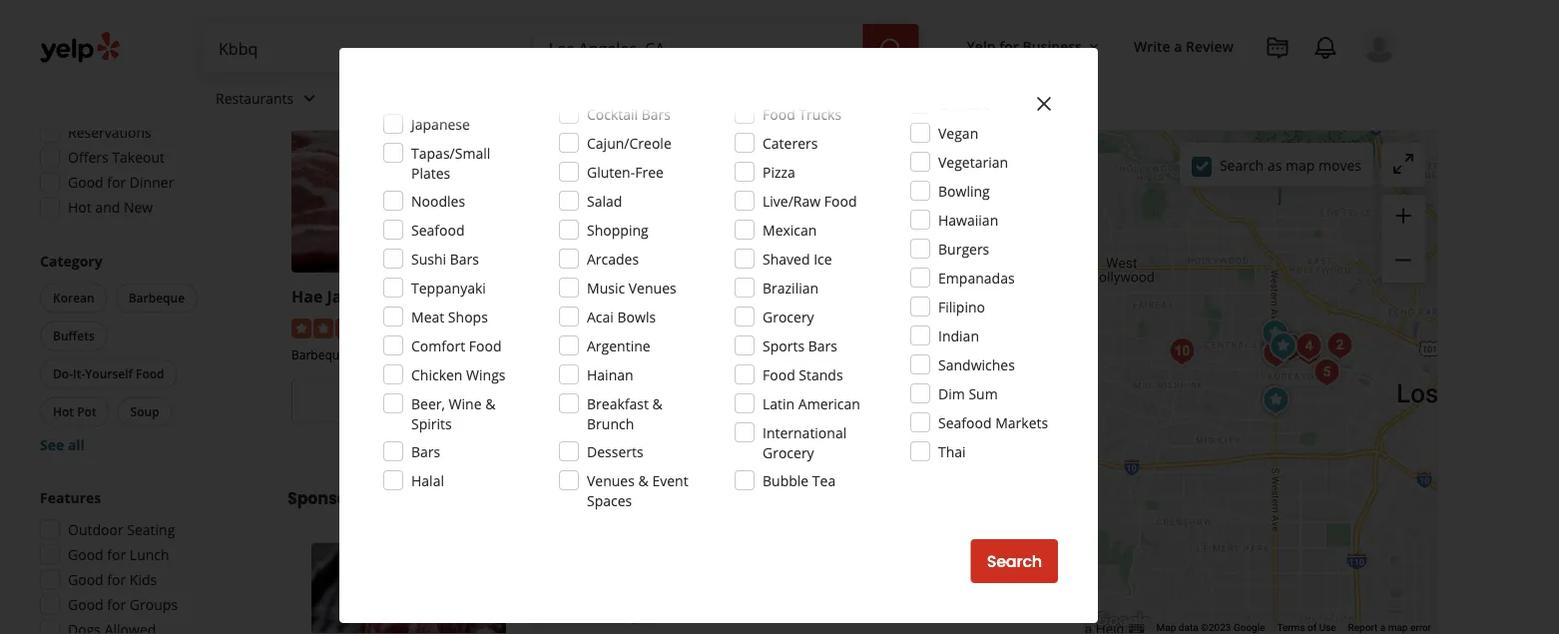 Task type: describe. For each thing, give the bounding box(es) containing it.
good for dinner
[[68, 173, 174, 192]]

group containing category
[[36, 252, 248, 455]]

music
[[587, 278, 625, 297]]

king chang - la image
[[1270, 328, 1310, 367]]

korean down 4.6 star rating image
[[861, 347, 901, 363]]

& for brunch
[[653, 394, 663, 413]]

road
[[546, 286, 586, 308]]

view for jang
[[356, 390, 393, 413]]

0 vertical spatial barbeque button
[[115, 284, 198, 314]]

spirits
[[411, 414, 452, 433]]

write a review
[[1134, 36, 1234, 55]]

shopping
[[587, 220, 649, 239]]

korean up 4.6
[[874, 286, 932, 308]]

projects image
[[1266, 36, 1290, 60]]

halal
[[411, 471, 444, 490]]

barbeque, korean for to
[[546, 347, 647, 363]]

see all button
[[40, 436, 85, 455]]

seafood markets
[[939, 413, 1049, 432]]

map region
[[1044, 18, 1555, 634]]

yourself
[[85, 366, 133, 382]]

plates
[[411, 163, 451, 182]]

(4.1k
[[685, 318, 716, 337]]

prime k bbq image
[[1256, 316, 1296, 355]]

jang
[[327, 286, 361, 308]]

map for error
[[1389, 622, 1408, 634]]

ahgassi gopchang image
[[1270, 328, 1310, 367]]

hae jang chon image
[[1263, 327, 1303, 366]]

acai
[[587, 307, 614, 326]]

hawaiian
[[939, 210, 999, 229]]

food right live/raw
[[825, 191, 857, 210]]

latin american
[[763, 394, 861, 413]]

sandwiches
[[939, 355, 1015, 374]]

3.9 star rating image
[[546, 319, 654, 339]]

bowling
[[939, 181, 990, 200]]

notifications image
[[1314, 36, 1338, 60]]

view for korean
[[864, 390, 902, 413]]

restaurants
[[216, 88, 294, 107]]

genwa korean bbq mid wilshire image
[[1163, 332, 1203, 371]]

(4.1k reviews)
[[685, 318, 774, 337]]

map for moves
[[1286, 156, 1315, 174]]

songhak korean bbq image
[[1255, 314, 1295, 353]]

argentine
[[587, 336, 651, 355]]

good for good for dinner
[[68, 173, 104, 192]]

gluten-
[[587, 162, 635, 181]]

barbeque link
[[589, 607, 655, 627]]

search dialog
[[0, 0, 1560, 634]]

food trucks
[[763, 104, 842, 123]]

good for good for lunch
[[68, 546, 104, 565]]

it-
[[73, 366, 85, 382]]

bubble
[[763, 471, 809, 490]]

2 reviews) from the left
[[720, 318, 774, 337]]

search as map moves
[[1220, 156, 1362, 174]]

gangnam station korean bbq image
[[1256, 334, 1296, 373]]

wings
[[466, 365, 506, 384]]

2 until from the left
[[639, 424, 668, 443]]

takeout
[[112, 148, 165, 167]]

bowls
[[618, 307, 656, 326]]

korean link
[[530, 607, 581, 627]]

hot and new
[[68, 198, 153, 217]]

pm
[[711, 424, 732, 443]]

error
[[1411, 622, 1432, 634]]

soup
[[130, 404, 159, 420]]

shops
[[448, 307, 488, 326]]

report a map error link
[[1349, 622, 1432, 634]]

of
[[1308, 622, 1317, 634]]

hanu korean bbq image
[[1320, 326, 1360, 365]]

slideshow element
[[312, 543, 506, 634]]

bars for cocktail bars
[[642, 104, 671, 123]]

seating
[[127, 521, 175, 540]]

for for groups
[[107, 596, 126, 615]]

©2023
[[1201, 622, 1232, 634]]

4.1
[[407, 318, 427, 337]]

see
[[40, 436, 64, 455]]

markets
[[996, 413, 1049, 432]]

search image
[[879, 37, 903, 61]]

& for event
[[639, 471, 649, 490]]

group containing features
[[34, 488, 248, 634]]

thai
[[939, 442, 966, 461]]

(397
[[939, 318, 968, 337]]

until for hae jang chon
[[386, 424, 415, 443]]

grocery inside international grocery
[[763, 443, 814, 462]]

group containing suggested
[[34, 41, 248, 224]]

road to seoul - los angeles link
[[546, 286, 764, 308]]

order now
[[624, 390, 706, 413]]

desserts
[[587, 442, 644, 461]]

good for good for groups
[[68, 596, 104, 615]]

bubble tea
[[763, 471, 836, 490]]

bars for sushi bars
[[450, 249, 479, 268]]

hae
[[292, 286, 323, 308]]

gangnam station korean bbq image
[[1256, 334, 1296, 373]]

songhak korean bbq
[[800, 286, 970, 308]]

comfort food
[[411, 336, 502, 355]]

pot
[[77, 404, 96, 420]]

do-
[[53, 366, 73, 382]]

hae jang chon image
[[1263, 327, 1303, 366]]

open until 11:30 pm
[[598, 424, 732, 443]]

hot pot
[[53, 404, 96, 420]]

angeles
[[701, 286, 764, 308]]

mexican
[[763, 220, 817, 239]]

business for hae jang chon
[[397, 390, 466, 413]]

vegan
[[939, 123, 979, 142]]

for for dinner
[[107, 173, 126, 192]]

review
[[1186, 36, 1234, 55]]

outdoor seating
[[68, 521, 175, 540]]

1 vertical spatial barbeque button
[[589, 607, 655, 627]]

shaved
[[763, 249, 810, 268]]

music venues
[[587, 278, 677, 297]]

seafood for seafood markets
[[939, 413, 992, 432]]

road to seoul - los angeles image
[[1256, 380, 1296, 420]]

good for lunch
[[68, 546, 169, 565]]

write a review link
[[1126, 28, 1242, 64]]

search for search as map moves
[[1220, 156, 1264, 174]]

restaurants link
[[200, 72, 338, 130]]

category
[[40, 252, 102, 271]]

as
[[1268, 156, 1282, 174]]

korean inside group
[[53, 290, 95, 307]]

los
[[670, 286, 697, 308]]

midnight for hae jang chon
[[419, 424, 477, 443]]

hot pot button
[[40, 397, 109, 427]]

4.1 star rating image
[[292, 319, 399, 339]]

chinese
[[939, 94, 990, 113]]

for for business
[[1000, 36, 1019, 55]]

view business for chon
[[356, 390, 466, 413]]

sports bars
[[763, 336, 838, 355]]

moves
[[1319, 156, 1362, 174]]

good for groups
[[68, 596, 178, 615]]

24 chevron down v2 image inside restaurants link
[[298, 86, 322, 110]]

beer,
[[411, 394, 445, 413]]

1 grocery from the top
[[763, 307, 814, 326]]

order
[[624, 390, 668, 413]]

barbeque, for road
[[546, 347, 604, 363]]

event
[[652, 471, 689, 490]]

google image
[[1090, 608, 1156, 634]]

report a map error
[[1349, 622, 1432, 634]]



Task type: vqa. For each thing, say whether or not it's contained in the screenshot.
the middle Business
yes



Task type: locate. For each thing, give the bounding box(es) containing it.
a right write
[[1175, 36, 1183, 55]]

0 horizontal spatial view business
[[356, 390, 466, 413]]

yelp for business
[[967, 36, 1082, 55]]

1 horizontal spatial barbeque,
[[546, 347, 604, 363]]

0 horizontal spatial korean button
[[40, 284, 108, 314]]

seafood for seafood
[[411, 220, 465, 239]]

business up thai
[[906, 390, 975, 413]]

0 vertical spatial seafood
[[411, 220, 465, 239]]

order now link
[[546, 379, 784, 423]]

business inside button
[[1023, 36, 1082, 55]]

1 horizontal spatial a
[[1381, 622, 1386, 634]]

barbeque, korean for jang
[[292, 347, 393, 363]]

0 horizontal spatial barbeque,
[[292, 347, 349, 363]]

barbeque, down 4.1 star rating image
[[292, 347, 349, 363]]

baekjeong - los angeles image
[[1289, 327, 1329, 366]]

1 24 chevron down v2 image from the left
[[298, 86, 322, 110]]

good down offers
[[68, 173, 104, 192]]

new
[[124, 198, 153, 217]]

dinner
[[130, 173, 174, 192]]

until left thai
[[894, 424, 924, 443]]

business categories element
[[200, 72, 1398, 130]]

chicken
[[411, 365, 463, 384]]

map left the error
[[1389, 622, 1408, 634]]

cocktail
[[587, 104, 638, 123]]

food up 'wings'
[[469, 336, 502, 355]]

kids
[[130, 571, 157, 590]]

1 until midnight from the left
[[386, 424, 477, 443]]

None search field
[[203, 24, 923, 72]]

16 chevron down v2 image
[[1086, 39, 1102, 55]]

1 horizontal spatial view
[[864, 390, 902, 413]]

0 horizontal spatial business
[[397, 390, 466, 413]]

chon
[[366, 286, 407, 308]]

tapas/small
[[411, 143, 491, 162]]

reviews) for hae jang chon
[[466, 318, 519, 337]]

american
[[799, 394, 861, 413]]

for up good for kids
[[107, 546, 126, 565]]

barbeque, up stands
[[800, 347, 858, 363]]

sushi
[[411, 249, 446, 268]]

terms of use link
[[1278, 622, 1337, 634]]

1 barbeque, korean from the left
[[292, 347, 393, 363]]

0 vertical spatial grocery
[[763, 307, 814, 326]]

seafood down noodles
[[411, 220, 465, 239]]

0 horizontal spatial 24 chevron down v2 image
[[298, 86, 322, 110]]

view business up thai
[[864, 390, 975, 413]]

seoul
[[614, 286, 657, 308]]

0 vertical spatial korean button
[[40, 284, 108, 314]]

0 horizontal spatial barbeque, korean
[[292, 347, 393, 363]]

0 vertical spatial a
[[1175, 36, 1183, 55]]

barbeque button up yourself
[[115, 284, 198, 314]]

and
[[95, 198, 120, 217]]

1 horizontal spatial 24 chevron down v2 image
[[601, 86, 625, 110]]

korean
[[874, 286, 932, 308], [53, 290, 95, 307], [352, 347, 393, 363], [607, 347, 647, 363], [861, 347, 901, 363], [534, 608, 577, 625]]

2 grocery from the top
[[763, 443, 814, 462]]

venues
[[629, 278, 677, 297], [587, 471, 635, 490]]

hot
[[68, 198, 92, 217], [53, 404, 74, 420]]

11:30
[[672, 424, 707, 443]]

2 24 chevron down v2 image from the left
[[601, 86, 625, 110]]

korean up hainan
[[607, 347, 647, 363]]

reviews) for songhak korean bbq
[[971, 318, 1025, 337]]

barbeque, korean for korean
[[800, 347, 901, 363]]

map data ©2023 google
[[1157, 622, 1266, 634]]

meat
[[411, 307, 445, 326]]

&
[[485, 394, 496, 413], [653, 394, 663, 413], [639, 471, 649, 490]]

business up spirits
[[397, 390, 466, 413]]

& right 'wine'
[[485, 394, 496, 413]]

(5.7k
[[431, 318, 462, 337]]

grocery down international
[[763, 443, 814, 462]]

for down the good for lunch on the left bottom
[[107, 571, 126, 590]]

results
[[377, 488, 436, 510]]

offers takeout
[[68, 148, 165, 167]]

2 midnight from the left
[[927, 424, 985, 443]]

google
[[1234, 622, 1266, 634]]

until midnight down dim
[[894, 424, 985, 443]]

next image
[[474, 629, 498, 634]]

2 horizontal spatial barbeque,
[[800, 347, 858, 363]]

business for songhak korean bbq
[[906, 390, 975, 413]]

1 vertical spatial venues
[[587, 471, 635, 490]]

burgers
[[939, 239, 990, 258]]

search for search
[[987, 550, 1042, 573]]

for for kids
[[107, 571, 126, 590]]

1 vertical spatial barbeque
[[593, 608, 651, 625]]

beer, wine & spirits
[[411, 394, 496, 433]]

a for report
[[1381, 622, 1386, 634]]

1 good from the top
[[68, 173, 104, 192]]

0 horizontal spatial view business link
[[292, 379, 530, 423]]

korean down category
[[53, 290, 95, 307]]

food up latin
[[763, 365, 796, 384]]

2 good from the top
[[68, 546, 104, 565]]

0 horizontal spatial until midnight
[[386, 424, 477, 443]]

view left the beer,
[[356, 390, 393, 413]]

buffets
[[53, 328, 95, 344]]

pizza
[[763, 162, 796, 181]]

3 reviews) from the left
[[971, 318, 1025, 337]]

korean down 4.1 star rating image
[[352, 347, 393, 363]]

for down offers takeout
[[107, 173, 126, 192]]

arcades
[[587, 249, 639, 268]]

1 vertical spatial search
[[987, 550, 1042, 573]]

venues & event spaces
[[587, 471, 689, 510]]

until midnight down the beer,
[[386, 424, 477, 443]]

soowon galbi kbbq restaurant image
[[1307, 352, 1347, 392]]

hot for hot pot
[[53, 404, 74, 420]]

search inside button
[[987, 550, 1042, 573]]

a for write
[[1175, 36, 1183, 55]]

korean left barbeque link
[[534, 608, 577, 625]]

1 horizontal spatial barbeque, korean
[[546, 347, 647, 363]]

songhak
[[800, 286, 870, 308]]

food up soup
[[136, 366, 164, 382]]

0 horizontal spatial a
[[1175, 36, 1183, 55]]

0 horizontal spatial search
[[987, 550, 1042, 573]]

hot inside button
[[53, 404, 74, 420]]

midnight for songhak korean bbq
[[927, 424, 985, 443]]

1 view business link from the left
[[292, 379, 530, 423]]

0 horizontal spatial until
[[386, 424, 415, 443]]

barbeque up yourself
[[128, 290, 185, 307]]

2 barbeque, korean from the left
[[546, 347, 647, 363]]

until down order
[[639, 424, 668, 443]]

barbeque, korean down 4.1 star rating image
[[292, 347, 393, 363]]

barbeque,
[[292, 347, 349, 363], [546, 347, 604, 363], [800, 347, 858, 363]]

korean button
[[40, 284, 108, 314], [530, 607, 581, 627]]

1 horizontal spatial korean button
[[530, 607, 581, 627]]

business left 16 chevron down v2 image
[[1023, 36, 1082, 55]]

2 horizontal spatial barbeque, korean
[[800, 347, 901, 363]]

1 vertical spatial seafood
[[939, 413, 992, 432]]

1 horizontal spatial map
[[1389, 622, 1408, 634]]

until midnight for bbq
[[894, 424, 985, 443]]

reviews) down filipino
[[971, 318, 1025, 337]]

until for songhak korean bbq
[[894, 424, 924, 443]]

open
[[598, 424, 635, 443]]

1 horizontal spatial view business
[[864, 390, 975, 413]]

venues inside venues & event spaces
[[587, 471, 635, 490]]

cajun/creole
[[587, 133, 672, 152]]

view business link for bbq
[[800, 379, 1039, 423]]

2 view business from the left
[[864, 390, 975, 413]]

1 vertical spatial korean button
[[530, 607, 581, 627]]

view business for bbq
[[864, 390, 975, 413]]

barbeque, for songhak
[[800, 347, 858, 363]]

sports
[[763, 336, 805, 355]]

acai bowls
[[587, 307, 656, 326]]

zoom in image
[[1392, 204, 1416, 228]]

until down the beer,
[[386, 424, 415, 443]]

hot left pot at the left bottom of page
[[53, 404, 74, 420]]

bars up stands
[[808, 336, 838, 355]]

dim
[[939, 384, 965, 403]]

0 horizontal spatial map
[[1286, 156, 1315, 174]]

do-it-yourself food button
[[40, 359, 177, 389]]

0 horizontal spatial barbeque
[[128, 290, 185, 307]]

4.6
[[916, 318, 936, 337]]

0 horizontal spatial &
[[485, 394, 496, 413]]

food inside button
[[136, 366, 164, 382]]

1 horizontal spatial barbeque button
[[589, 607, 655, 627]]

midnight down 'wine'
[[419, 424, 477, 443]]

sum
[[969, 384, 998, 403]]

to
[[590, 286, 609, 308]]

reviews) right (5.7k
[[466, 318, 519, 337]]

a right report
[[1381, 622, 1386, 634]]

& left event
[[639, 471, 649, 490]]

1 horizontal spatial until
[[639, 424, 668, 443]]

1 vertical spatial grocery
[[763, 443, 814, 462]]

jjukku jjukku bbq image
[[1289, 332, 1329, 371]]

teppanyaki
[[411, 278, 486, 297]]

seafood
[[411, 220, 465, 239], [939, 413, 992, 432]]

salad
[[587, 191, 622, 210]]

expand map image
[[1392, 152, 1416, 176]]

2 horizontal spatial business
[[1023, 36, 1082, 55]]

0 vertical spatial venues
[[629, 278, 677, 297]]

0 vertical spatial search
[[1220, 156, 1264, 174]]

yelp
[[967, 36, 996, 55]]

barbeque inside group
[[128, 290, 185, 307]]

2 view business link from the left
[[800, 379, 1039, 423]]

0 horizontal spatial barbeque button
[[115, 284, 198, 314]]

breakfast
[[587, 394, 649, 413]]

brunch
[[587, 414, 634, 433]]

& up open until 11:30 pm
[[653, 394, 663, 413]]

1 view business from the left
[[356, 390, 466, 413]]

4.6 (397 reviews)
[[916, 318, 1025, 337]]

1 horizontal spatial business
[[906, 390, 975, 413]]

until midnight for chon
[[386, 424, 477, 443]]

4.1 (5.7k reviews)
[[407, 318, 519, 337]]

food up caterers
[[763, 104, 796, 123]]

grocery down 'brazilian'
[[763, 307, 814, 326]]

live/raw
[[763, 191, 821, 210]]

view business link for chon
[[292, 379, 530, 423]]

bars
[[642, 104, 671, 123], [450, 249, 479, 268], [808, 336, 838, 355], [411, 442, 441, 461]]

2 horizontal spatial until
[[894, 424, 924, 443]]

0 vertical spatial barbeque
[[128, 290, 185, 307]]

4.6 star rating image
[[800, 319, 908, 339]]

map
[[1157, 622, 1177, 634]]

24 chevron down v2 image right restaurants
[[298, 86, 322, 110]]

1 horizontal spatial view business link
[[800, 379, 1039, 423]]

1 horizontal spatial seafood
[[939, 413, 992, 432]]

seafood down dim sum
[[939, 413, 992, 432]]

map right as
[[1286, 156, 1315, 174]]

barbeque, for hae
[[292, 347, 349, 363]]

0 vertical spatial map
[[1286, 156, 1315, 174]]

4 good from the top
[[68, 596, 104, 615]]

bars down spirits
[[411, 442, 441, 461]]

bars up cajun/creole on the left
[[642, 104, 671, 123]]

comfort
[[411, 336, 465, 355]]

free
[[635, 162, 664, 181]]

previous image
[[320, 629, 343, 634]]

0 horizontal spatial reviews)
[[466, 318, 519, 337]]

3 good from the top
[[68, 571, 104, 590]]

0 horizontal spatial seafood
[[411, 220, 465, 239]]

terms of use
[[1278, 622, 1337, 634]]

2 barbeque, from the left
[[546, 347, 604, 363]]

hot left and
[[68, 198, 92, 217]]

2 until midnight from the left
[[894, 424, 985, 443]]

3 until from the left
[[894, 424, 924, 443]]

2 horizontal spatial &
[[653, 394, 663, 413]]

barbeque button right korean link
[[589, 607, 655, 627]]

close image
[[1032, 92, 1056, 116]]

3 barbeque, korean from the left
[[800, 347, 901, 363]]

0 horizontal spatial view
[[356, 390, 393, 413]]

& inside venues & event spaces
[[639, 471, 649, 490]]

2 horizontal spatial reviews)
[[971, 318, 1025, 337]]

zoom out image
[[1392, 248, 1416, 272]]

international grocery
[[763, 423, 847, 462]]

view business up spirits
[[356, 390, 466, 413]]

1 horizontal spatial barbeque
[[593, 608, 651, 625]]

do-it-yourself food
[[53, 366, 164, 382]]

1 until from the left
[[386, 424, 415, 443]]

japanese
[[411, 114, 470, 133]]

meat shops
[[411, 307, 488, 326]]

gluten-free
[[587, 162, 664, 181]]

1 vertical spatial hot
[[53, 404, 74, 420]]

korean button left barbeque link
[[530, 607, 581, 627]]

koreatown
[[663, 608, 734, 627]]

user actions element
[[951, 25, 1426, 148]]

for down good for kids
[[107, 596, 126, 615]]

food stands
[[763, 365, 843, 384]]

barbeque, korean down 4.6 star rating image
[[800, 347, 901, 363]]

korean button down category
[[40, 284, 108, 314]]

0 horizontal spatial midnight
[[419, 424, 477, 443]]

keyboard shortcuts image
[[1129, 624, 1145, 634]]

good for good for kids
[[68, 571, 104, 590]]

1 horizontal spatial reviews)
[[720, 318, 774, 337]]

0 vertical spatial hot
[[68, 198, 92, 217]]

bars for sports bars
[[808, 336, 838, 355]]

1 horizontal spatial midnight
[[927, 424, 985, 443]]

view business link
[[292, 379, 530, 423], [800, 379, 1039, 423]]

for right yelp
[[1000, 36, 1019, 55]]

24 chevron down v2 image
[[298, 86, 322, 110], [601, 86, 625, 110]]

24 chevron down v2 image up cajun/creole on the left
[[601, 86, 625, 110]]

wine
[[449, 394, 482, 413]]

1 view from the left
[[356, 390, 393, 413]]

group
[[34, 41, 248, 224], [1382, 195, 1426, 283], [36, 252, 248, 455], [34, 488, 248, 634]]

suggested
[[40, 41, 111, 60]]

groups
[[130, 596, 178, 615]]

good down good for kids
[[68, 596, 104, 615]]

reviews) down angeles
[[720, 318, 774, 337]]

1 barbeque, from the left
[[292, 347, 349, 363]]

hot for hot and new
[[68, 198, 92, 217]]

good down the good for lunch on the left bottom
[[68, 571, 104, 590]]

1 horizontal spatial search
[[1220, 156, 1264, 174]]

sushi bars
[[411, 249, 479, 268]]

for for lunch
[[107, 546, 126, 565]]

& inside 'beer, wine & spirits'
[[485, 394, 496, 413]]

barbeque button
[[115, 284, 198, 314], [589, 607, 655, 627]]

view right american
[[864, 390, 902, 413]]

report
[[1349, 622, 1378, 634]]

1 midnight from the left
[[419, 424, 477, 443]]

1 vertical spatial map
[[1389, 622, 1408, 634]]

barbeque, korean up hainan
[[546, 347, 647, 363]]

midnight down dim
[[927, 424, 985, 443]]

good
[[68, 173, 104, 192], [68, 546, 104, 565], [68, 571, 104, 590], [68, 596, 104, 615]]

barbeque, down 3.9 star rating image
[[546, 347, 604, 363]]

view business
[[356, 390, 466, 413], [864, 390, 975, 413]]

1 reviews) from the left
[[466, 318, 519, 337]]

1 horizontal spatial until midnight
[[894, 424, 985, 443]]

good down outdoor
[[68, 546, 104, 565]]

3 barbeque, from the left
[[800, 347, 858, 363]]

bars up teppanyaki
[[450, 249, 479, 268]]

1 horizontal spatial &
[[639, 471, 649, 490]]

1 vertical spatial a
[[1381, 622, 1386, 634]]

barbeque right korean link
[[593, 608, 651, 625]]

until
[[386, 424, 415, 443], [639, 424, 668, 443], [894, 424, 924, 443]]

sponsored
[[288, 488, 374, 510]]

hae jang chon
[[292, 286, 407, 308]]

road to seoul - los angeles image
[[1256, 380, 1296, 420]]

& inside 'breakfast & brunch'
[[653, 394, 663, 413]]

for inside button
[[1000, 36, 1019, 55]]

2 view from the left
[[864, 390, 902, 413]]

breakfast & brunch
[[587, 394, 663, 433]]



